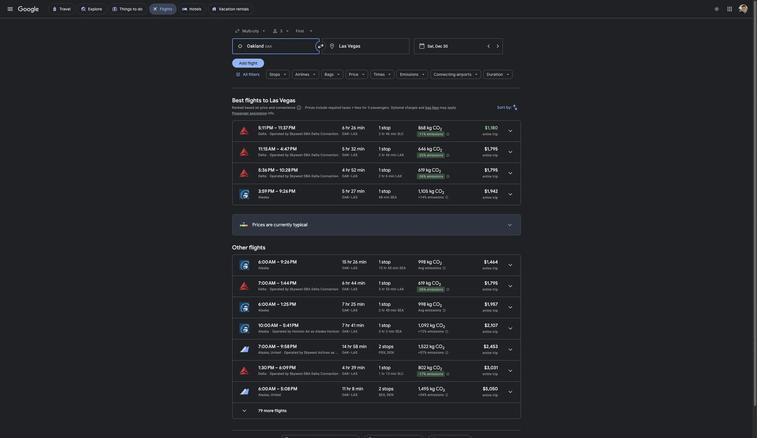 Task type: vqa. For each thing, say whether or not it's contained in the screenshot.


Task type: locate. For each thing, give the bounding box(es) containing it.
sort
[[498, 105, 506, 110]]

slc up 1 stop 2 hr 46 min lax
[[398, 132, 404, 136]]

6 down prices include required taxes + fees for 3 passengers. optional charges and bag fees may apply. passenger assistance
[[342, 125, 345, 131]]

0 vertical spatial $1,795
[[485, 146, 498, 152]]

1 horizontal spatial fees
[[433, 106, 439, 110]]

0 vertical spatial arrival time: 9:26 pm. text field
[[280, 189, 296, 194]]

0 vertical spatial $1,795 entire trip
[[483, 146, 498, 157]]

2 7 from the top
[[342, 323, 345, 329]]

1 for 7 hr 41 min
[[379, 323, 381, 329]]

1 for 7 hr 25 min
[[379, 302, 381, 307]]

998 for 7 hr 25 min
[[419, 302, 426, 307]]

6:09 pm
[[279, 365, 296, 371]]

1 vertical spatial ,
[[385, 393, 386, 397]]

2 inside 646 kg co 2
[[440, 148, 442, 153]]

and left the bag
[[419, 106, 425, 110]]

stops up pdx at the bottom of the page
[[383, 344, 394, 350]]

4 1 from the top
[[379, 189, 381, 194]]

sea down total duration 11 hr 8 min. element
[[379, 393, 385, 397]]

2 entire from the top
[[483, 153, 492, 157]]

7 for 7 hr 25 min
[[342, 302, 345, 307]]

8 las from the top
[[351, 330, 358, 334]]

0 vertical spatial airlines
[[296, 72, 310, 77]]

2 vertical spatial 6
[[342, 281, 345, 286]]

sea for 7 hr 41 min
[[396, 330, 402, 334]]

all filters button
[[232, 68, 264, 81]]

add flight button
[[232, 59, 264, 68]]

6 stop from the top
[[382, 281, 391, 286]]

1 up 10
[[379, 260, 381, 265]]

26 right 15
[[353, 260, 358, 265]]

Departure time: 6:00 AM. text field
[[259, 260, 276, 265], [259, 302, 276, 307]]

6:00 am for 5:08 pm
[[259, 386, 276, 392]]

0 vertical spatial stops
[[383, 344, 394, 350]]

4 connection from the top
[[321, 287, 339, 291]]

+54% emissions
[[419, 393, 444, 397]]

8 trip from the top
[[493, 330, 498, 334]]

36% up 1,105
[[420, 175, 426, 179]]

skywest down arrival time: 10:28 pm. text field at top
[[290, 174, 303, 178]]

min right 25
[[357, 302, 365, 307]]

36% for 4 hr 52 min
[[420, 175, 426, 179]]

0 vertical spatial den
[[387, 351, 394, 355]]

2 998 from the top
[[419, 302, 426, 307]]

1 vertical spatial flights
[[249, 244, 266, 251]]

times button
[[371, 68, 395, 81]]

1 inside 1 stop 10 hr 45 min sea
[[379, 260, 381, 265]]

$3,031
[[485, 365, 498, 371]]

25
[[351, 302, 356, 307]]

1 vertical spatial $1,795
[[485, 168, 498, 173]]

– right the 5:11 pm text field
[[274, 125, 277, 131]]

1 998 kg co 2 from the top
[[419, 260, 442, 266]]

1 vertical spatial 1795 us dollars text field
[[485, 281, 498, 286]]

as
[[311, 330, 315, 334], [331, 351, 335, 355]]

1 horizontal spatial prices
[[305, 106, 315, 110]]

entire for 7 hr 41 min
[[483, 330, 492, 334]]

1957 US dollars text field
[[485, 302, 498, 307]]

1 stop 3 hr 53 min lax
[[379, 281, 404, 291]]

6:00 am for 1:25 pm
[[259, 302, 276, 307]]

2 and from the left
[[419, 106, 425, 110]]

den inside 2 stops sea , den
[[387, 393, 394, 397]]

las
[[270, 97, 279, 104]]

1 inside 1 stop 48 min sea
[[379, 189, 381, 194]]

46 for 5 hr 32 min
[[386, 153, 390, 157]]

layover (1 of 1) is a 10 hr 45 min layover at seattle-tacoma international airport in seattle. element
[[379, 266, 416, 271]]

and
[[269, 106, 275, 110], [419, 106, 425, 110]]

3 $1,795 entire trip from the top
[[483, 281, 498, 292]]

-
[[419, 132, 420, 136], [419, 154, 420, 157], [419, 175, 420, 179], [419, 288, 420, 292], [419, 372, 420, 376]]

2 inside 1 stop 2 hr 6 min lax
[[379, 174, 381, 178]]

flight details. leaves oakland international airport at 3:59 pm on saturday, december 30 and arrives at harry reid international airport at 9:26 pm on saturday, december 30. image
[[504, 188, 518, 201]]

trip down $1,795 text field
[[493, 175, 498, 179]]

$1,464 entire trip
[[483, 260, 498, 271]]

5 stop from the top
[[382, 260, 391, 265]]

1 vertical spatial alaska,
[[259, 393, 270, 397]]

0 horizontal spatial and
[[269, 106, 275, 110]]

co inside '868 kg co 2'
[[433, 125, 440, 131]]

flight details. leaves oakland international airport at 1:30 pm on saturday, december 30 and arrives at harry reid international airport at 6:09 pm on saturday, december 30. image
[[504, 364, 518, 378]]

1 vertical spatial 619 kg co 2
[[419, 281, 441, 287]]

5 inside 5 hr 32 min oak – las
[[342, 146, 345, 152]]

connection for 4 hr 52 min
[[321, 174, 339, 178]]

13
[[386, 372, 390, 376]]

kg for 7 hr 25 min
[[427, 302, 432, 307]]

entire inside $2,453 entire trip
[[483, 351, 492, 355]]

total duration 4 hr 39 min. element
[[342, 365, 379, 372]]

stop up 48 on the right
[[382, 189, 391, 194]]

0 vertical spatial 46
[[386, 132, 390, 136]]

stop up 40
[[382, 302, 391, 307]]

connection
[[321, 132, 339, 136], [321, 153, 339, 157], [321, 174, 339, 178], [321, 287, 339, 291], [321, 372, 339, 376]]

entire for 5 hr 27 min
[[483, 196, 492, 200]]

duration button
[[484, 68, 513, 81]]

2 slc from the top
[[398, 372, 404, 376]]

hr left 27
[[346, 189, 350, 194]]

sea
[[391, 195, 397, 199], [400, 266, 406, 270], [398, 309, 404, 313], [396, 330, 402, 334], [379, 393, 385, 397]]

Departure time: 7:00 AM. text field
[[259, 281, 276, 286]]

avg for 7 hr 25 min
[[419, 309, 424, 313]]

las for 6 hr 44 min
[[351, 287, 358, 291]]

0 vertical spatial united
[[271, 351, 281, 355]]

min up 1 stop 2 hr 6 min lax
[[391, 153, 397, 157]]

0 horizontal spatial as
[[311, 330, 315, 334]]

2 operated by skywest dba delta connection from the top
[[270, 153, 339, 157]]

entire inside $2,107 entire trip
[[483, 330, 492, 334]]

1 inside 1 stop 3 hr 53 min lax
[[379, 281, 381, 286]]

– up alaska, united
[[277, 344, 280, 350]]

prices left are
[[253, 222, 265, 228]]

co inside 1,495 kg co 2
[[436, 386, 443, 392]]

stop up 53
[[382, 281, 391, 286]]

entire for 4 hr 52 min
[[483, 175, 492, 179]]

las inside 7 hr 41 min oak – las
[[351, 330, 358, 334]]

delta
[[259, 132, 267, 136], [312, 132, 320, 136], [259, 153, 267, 157], [312, 153, 320, 157], [259, 174, 267, 178], [312, 174, 320, 178], [259, 287, 267, 291], [312, 287, 320, 291], [259, 372, 267, 376], [312, 372, 320, 376]]

1 vertical spatial 9:26 pm
[[281, 260, 297, 265]]

4 trip from the top
[[493, 196, 498, 200]]

hr
[[346, 125, 350, 131], [382, 132, 385, 136], [346, 146, 350, 152], [382, 153, 385, 157], [346, 168, 350, 173], [382, 174, 385, 178], [346, 189, 350, 194], [348, 260, 352, 265], [384, 266, 387, 270], [346, 281, 350, 286], [382, 287, 385, 291], [346, 302, 350, 307], [382, 309, 385, 313], [346, 323, 350, 329], [382, 330, 385, 334], [348, 344, 352, 350], [346, 365, 350, 371], [382, 372, 385, 376], [347, 386, 351, 392]]

1 trip from the top
[[493, 132, 498, 136]]

1 4 from the top
[[342, 168, 345, 173]]

0 vertical spatial 998
[[419, 260, 426, 265]]

slc inside 1 stop 1 hr 13 min slc
[[398, 372, 404, 376]]

1 dba from the top
[[304, 132, 311, 136]]

2 vertical spatial lax
[[398, 287, 404, 291]]

las inside 14 hr 58 min oak – las
[[351, 351, 358, 355]]

stop for 15 hr 26 min
[[382, 260, 391, 265]]

alaska
[[259, 195, 269, 199], [259, 266, 269, 270], [259, 309, 269, 313], [259, 330, 269, 334], [316, 330, 326, 334], [336, 351, 346, 355]]

skywest for 1:44 pm
[[290, 287, 303, 291]]

6 las from the top
[[351, 287, 358, 291]]

las inside 5 hr 32 min oak – las
[[351, 153, 358, 157]]

flights
[[245, 97, 262, 104], [249, 244, 266, 251], [275, 408, 287, 414]]

0 horizontal spatial prices
[[253, 222, 265, 228]]

46 up 1 stop 2 hr 46 min lax
[[386, 132, 390, 136]]

stop inside 1 stop 2 hr 40 min sea
[[382, 302, 391, 307]]

0 vertical spatial 9:26 pm
[[280, 189, 296, 194]]

3 entire from the top
[[483, 175, 492, 179]]

entire down $1,795 text field
[[483, 175, 492, 179]]

ranked
[[232, 106, 244, 110]]

2 departure time: 6:00 am. text field from the top
[[259, 302, 276, 307]]

998 kg co 2 for $1,464
[[419, 260, 442, 266]]

998 kg co 2 for $1,957
[[419, 302, 442, 308]]

flight details. leaves oakland international airport at 10:00 am on saturday, december 30 and arrives at harry reid international airport at 5:41 pm on saturday, december 30. image
[[504, 322, 518, 335]]

1 vertical spatial united
[[271, 393, 281, 397]]

2 2 stops flight. element from the top
[[379, 386, 394, 393]]

5 left the 32
[[342, 146, 345, 152]]

1 619 kg co 2 from the top
[[419, 168, 441, 174]]

1 vertical spatial 6:00 am
[[259, 302, 276, 307]]

las down 25
[[351, 309, 358, 313]]

 image for 5:11 pm
[[268, 132, 269, 136]]

5 left 27
[[342, 189, 345, 194]]

by for 4:47 pm
[[285, 153, 289, 157]]

trip for 4 hr 52 min
[[493, 175, 498, 179]]

8
[[352, 386, 355, 392]]

las inside the 4 hr 52 min oak – las
[[351, 174, 358, 178]]

1 vertical spatial departure time: 6:00 am. text field
[[259, 302, 276, 307]]

Departure time: 5:11 PM. text field
[[259, 125, 273, 131]]

dba for 5:11 pm – 11:37 pm
[[304, 132, 311, 136]]

hr right 15
[[348, 260, 352, 265]]

26 inside 6 hr 26 min oak – las
[[351, 125, 356, 131]]

4 left 39
[[342, 365, 345, 371]]

6 for 6 hr 26 min
[[342, 125, 345, 131]]

hr left 53
[[382, 287, 385, 291]]

4 entire from the top
[[483, 196, 492, 200]]

hr up 1 stop 2 hr 6 min lax
[[382, 153, 385, 157]]

1 vertical spatial lax
[[396, 174, 402, 178]]

1 5 from the top
[[342, 146, 345, 152]]

$1,795 entire trip up $1,942
[[483, 168, 498, 179]]

based
[[245, 106, 255, 110]]

oak inside 7 hr 25 min oak – las
[[342, 309, 349, 313]]

10:00 am – 5:41 pm
[[259, 323, 299, 329]]

slc for 802
[[398, 372, 404, 376]]

5:11 pm
[[259, 125, 273, 131]]

2 oak from the top
[[342, 153, 349, 157]]

 image
[[268, 132, 269, 136], [268, 153, 269, 157], [268, 287, 269, 291]]

price
[[349, 72, 359, 77]]

– inside 6:00 am – 1:25 pm alaska
[[277, 302, 280, 307]]

2 avg emissions from the top
[[419, 309, 442, 313]]

Arrival time: 5:08 PM. text field
[[281, 386, 298, 392]]

entire inside $1,180 entire trip
[[483, 132, 492, 136]]

main content
[[232, 93, 521, 424]]

prices for include
[[305, 106, 315, 110]]

1 up layover (1 of 1) is a 3 hr 2 min layover at seattle-tacoma international airport in seattle. element
[[379, 323, 381, 329]]

1 vertical spatial 619
[[419, 281, 425, 286]]

0 vertical spatial 5
[[342, 146, 345, 152]]

entire for 6 hr 26 min
[[483, 132, 492, 136]]

hr inside 5 hr 27 min oak – las
[[346, 189, 350, 194]]

1 vertical spatial 7:00 am
[[259, 344, 276, 350]]

8 stop from the top
[[382, 323, 391, 329]]

change appearance image
[[711, 2, 724, 16]]

Arrival time: 6:09 PM. text field
[[279, 365, 296, 371]]

connecting airports
[[434, 72, 472, 77]]

stop up layover (1 of 1) is a 3 hr 2 min layover at seattle-tacoma international airport in seattle. element
[[382, 323, 391, 329]]

5:36 pm – 10:28 pm
[[259, 168, 298, 173]]

 image
[[268, 174, 269, 178], [268, 372, 269, 376]]

den for 14 hr 58 min
[[387, 351, 394, 355]]

0 vertical spatial  image
[[268, 132, 269, 136]]

3 las from the top
[[351, 174, 358, 178]]

2 vertical spatial $1,795 entire trip
[[483, 281, 498, 292]]

1,495 kg co 2
[[419, 386, 445, 393]]

6:00 am up 7:00 am text field at the left bottom of page
[[259, 260, 276, 265]]

1 7:00 am from the top
[[259, 281, 276, 286]]

0 vertical spatial 36%
[[420, 175, 426, 179]]

0 vertical spatial as
[[311, 330, 315, 334]]

802 kg co 2
[[419, 365, 443, 372]]

2 trip from the top
[[493, 153, 498, 157]]

oak inside 15 hr 26 min oak – las
[[342, 266, 349, 270]]

0 vertical spatial flights
[[245, 97, 262, 104]]

3 1 stop flight. element from the top
[[379, 168, 391, 174]]

kg inside '868 kg co 2'
[[427, 125, 432, 131]]

flights for other
[[249, 244, 266, 251]]

1 vertical spatial den
[[387, 393, 394, 397]]

Departure time: 5:36 PM. text field
[[259, 168, 275, 173]]

9:58 pm
[[281, 344, 297, 350]]

6 1 stop flight. element from the top
[[379, 281, 391, 287]]

- down 868
[[419, 132, 420, 136]]

None field
[[232, 26, 269, 36], [294, 26, 317, 36], [232, 26, 269, 36], [294, 26, 317, 36]]

0 vertical spatial 26
[[351, 125, 356, 131]]

1  image from the top
[[268, 132, 269, 136]]

kg inside 802 kg co 2
[[427, 365, 432, 371]]

trip inside $1,957 entire trip
[[493, 309, 498, 313]]

1 stop 10 hr 45 min sea
[[379, 260, 406, 270]]

0 vertical spatial 6:00 am
[[259, 260, 276, 265]]

39
[[352, 365, 357, 371]]

1 vertical spatial -36% emissions
[[419, 288, 444, 292]]

trip down 2107 us dollars text box
[[493, 330, 498, 334]]

2 stops flight. element
[[379, 344, 394, 351], [379, 386, 394, 393]]

– down total duration 11 hr 8 min. element
[[349, 393, 351, 397]]

united inside 6:00 am – 5:08 pm alaska, united
[[271, 393, 281, 397]]

1 vertical spatial stops
[[383, 386, 394, 392]]

1942 US dollars text field
[[485, 189, 498, 194]]

leaves oakland international airport at 6:00 am on saturday, december 30 and arrives at harry reid international airport at 5:08 pm on saturday, december 30. element
[[259, 386, 298, 392]]

None search field
[[232, 24, 521, 88]]

kg for 14 hr 58 min
[[430, 344, 435, 350]]

las for 5 hr 32 min
[[351, 153, 358, 157]]

las down total duration 15 hr 26 min. element
[[351, 266, 358, 270]]

3 trip from the top
[[493, 175, 498, 179]]

79 more flights
[[259, 408, 287, 414]]

9 entire from the top
[[483, 351, 492, 355]]

entire for 15 hr 26 min
[[483, 267, 492, 271]]

5 hr 27 min oak – las
[[342, 189, 365, 199]]

Arrival time: 1:44 PM. text field
[[281, 281, 297, 286]]

layover (1 of 1) is a 3 hr 2 min layover at seattle-tacoma international airport in seattle. element
[[379, 329, 416, 334]]

$5,050
[[483, 386, 498, 392]]

1 stop 2 hr 46 min lax
[[379, 146, 404, 157]]

1 up layover (1 of 1) is a 2 hr 46 min layover at salt lake city international airport in salt lake city. element
[[379, 125, 381, 131]]

1 departure time: 6:00 am. text field from the top
[[259, 260, 276, 265]]

kg for 5 hr 32 min
[[427, 146, 432, 152]]

layover (1 of 1) is a 1 hr 13 min layover at salt lake city international airport in salt lake city. element
[[379, 372, 416, 376]]

2 stops from the top
[[383, 386, 394, 392]]

las for 7 hr 25 min
[[351, 309, 358, 313]]

36%
[[420, 175, 426, 179], [420, 288, 426, 292]]

slc inside "1 stop 2 hr 46 min slc"
[[398, 132, 404, 136]]

sea right 48 on the right
[[391, 195, 397, 199]]

+12% emissions
[[419, 330, 444, 334]]

1 stop flight. element for 6 hr 26 min
[[379, 125, 391, 132]]

0 horizontal spatial airlines
[[296, 72, 310, 77]]

entire inside $1,942 entire trip
[[483, 196, 492, 200]]

min inside 6 hr 26 min oak – las
[[357, 125, 365, 131]]

1 vertical spatial avg
[[419, 309, 424, 313]]

co for 7 hr 25 min
[[433, 302, 440, 307]]

oak down total duration 4 hr 52 min. element
[[342, 174, 349, 178]]

1 vertical spatial 4
[[342, 365, 345, 371]]

departure time: 6:00 am. text field for 1:25 pm
[[259, 302, 276, 307]]

2 inside 1,522 kg co 2
[[443, 346, 445, 351]]

4 - from the top
[[419, 288, 420, 292]]

2 5 from the top
[[342, 189, 345, 194]]

6 oak from the top
[[342, 287, 349, 291]]

trip inside $1,180 entire trip
[[493, 132, 498, 136]]

2 36% from the top
[[420, 288, 426, 292]]

kg for 6 hr 44 min
[[426, 281, 431, 286]]

46
[[386, 132, 390, 136], [386, 153, 390, 157]]

5 trip from the top
[[493, 267, 498, 271]]

 image down 7:00 am text field at the left bottom of page
[[268, 287, 269, 291]]

den right pdx at the bottom of the page
[[387, 351, 394, 355]]

co for 4 hr 52 min
[[432, 168, 439, 173]]

3 connection from the top
[[321, 174, 339, 178]]

1 vertical spatial 6
[[386, 174, 388, 178]]

4 dba from the top
[[304, 287, 311, 291]]

and inside prices include required taxes + fees for 3 passengers. optional charges and bag fees may apply. passenger assistance
[[419, 106, 425, 110]]

entire down '$2,453'
[[483, 351, 492, 355]]

26 for 6
[[351, 125, 356, 131]]

Departure time: 1:30 PM. text field
[[259, 365, 274, 371]]

1 vertical spatial  image
[[268, 372, 269, 376]]

oak down 11
[[342, 393, 349, 397]]

0 vertical spatial ,
[[386, 351, 387, 355]]

3 inside 1 stop 3 hr 2 min sea
[[379, 330, 381, 334]]

, for 14 hr 58 min
[[386, 351, 387, 355]]

operated by skywest dba delta connection down 10:28 pm at the left top of the page
[[270, 174, 339, 178]]

-11% emissions
[[419, 132, 444, 136]]

1 vertical spatial  image
[[268, 153, 269, 157]]

trip for 6 hr 44 min
[[493, 288, 498, 292]]

lax for 4 hr 52 min
[[396, 174, 402, 178]]

4 hr 39 min oak – las
[[342, 365, 365, 376]]

flights right "other"
[[249, 244, 266, 251]]

1795 US dollars text field
[[485, 168, 498, 173]]

min inside 5 hr 27 min oak – las
[[357, 189, 365, 194]]

stops button
[[266, 68, 290, 81]]

stop
[[382, 125, 391, 131], [382, 146, 391, 152], [382, 168, 391, 173], [382, 189, 391, 194], [382, 260, 391, 265], [382, 281, 391, 286], [382, 302, 391, 307], [382, 323, 391, 329], [382, 365, 391, 371]]

1 las from the top
[[351, 132, 358, 136]]

None text field
[[322, 38, 410, 54]]

1180 US dollars text field
[[485, 125, 498, 131]]

entire down '1942 us dollars' text box
[[483, 196, 492, 200]]

las down the 41
[[351, 330, 358, 334]]

5 las from the top
[[351, 266, 358, 270]]

2 6:00 am from the top
[[259, 302, 276, 307]]

– left 5:08 pm
[[277, 386, 280, 392]]

4 1 stop flight. element from the top
[[379, 189, 391, 195]]

0 vertical spatial 7
[[342, 302, 345, 307]]

las down 27
[[351, 195, 358, 199]]

1 vertical spatial arrival time: 9:26 pm. text field
[[281, 260, 297, 265]]

0 vertical spatial 7:00 am
[[259, 281, 276, 286]]

 image for 5:36 pm
[[268, 174, 269, 178]]

9:26 pm inside 6:00 am – 9:26 pm alaska
[[281, 260, 297, 265]]

connecting airports button
[[431, 68, 482, 81]]

1 stop from the top
[[382, 125, 391, 131]]

hr left 52
[[346, 168, 350, 173]]

1 -36% emissions from the top
[[419, 175, 444, 179]]

prices
[[305, 106, 315, 110], [253, 222, 265, 228]]

alaska down the leaves oakland international airport at 6:00 am on saturday, december 30 and arrives at harry reid international airport at 9:26 pm on saturday, december 30. element
[[259, 266, 269, 270]]

5050 US dollars text field
[[483, 386, 498, 392]]

alaska inside 3:59 pm – 9:26 pm alaska
[[259, 195, 269, 199]]

min right 40
[[391, 309, 397, 313]]

leaves oakland international airport at 7:00 am on saturday, december 30 and arrives at harry reid international airport at 1:44 pm on saturday, december 30. element
[[259, 281, 297, 286]]

6 entire from the top
[[483, 288, 492, 292]]

11 trip from the top
[[493, 394, 498, 397]]

hr left 13
[[382, 372, 385, 376]]

0 vertical spatial -36% emissions
[[419, 175, 444, 179]]

2  image from the top
[[268, 372, 269, 376]]

min inside 7 hr 41 min oak – las
[[357, 323, 364, 329]]

oak inside 6 hr 26 min oak – las
[[342, 132, 349, 136]]

6:00 am – 5:08 pm alaska, united
[[259, 386, 298, 397]]

0 vertical spatial 619 kg co 2
[[419, 168, 441, 174]]

1 vertical spatial avg emissions
[[419, 309, 442, 313]]

9 las from the top
[[351, 351, 358, 355]]

oak for 7 hr 41 min
[[342, 330, 349, 334]]

avg up the 1,092
[[419, 309, 424, 313]]

sea inside 1 stop 2 hr 40 min sea
[[398, 309, 404, 313]]

oak inside the 6 hr 44 min oak – las
[[342, 287, 349, 291]]

4 oak from the top
[[342, 195, 349, 199]]

trip inside $2,453 entire trip
[[493, 351, 498, 355]]

3031 US dollars text field
[[485, 365, 498, 371]]

2 4 from the top
[[342, 365, 345, 371]]

1 vertical spatial 998 kg co 2
[[419, 302, 442, 308]]

2 46 from the top
[[386, 153, 390, 157]]

– inside 6:00 am – 5:08 pm alaska, united
[[277, 386, 280, 392]]

1 $1,795 entire trip from the top
[[483, 146, 498, 157]]

operated by skywest dba delta connection for 6:09 pm
[[270, 372, 339, 376]]

2 - from the top
[[419, 154, 420, 157]]

1 vertical spatial as
[[331, 351, 335, 355]]

619 for 4 hr 52 min
[[419, 168, 425, 173]]

flights right more
[[275, 408, 287, 414]]

operated for 4:47 pm
[[270, 153, 284, 157]]

1464 US dollars text field
[[485, 260, 498, 265]]

stop for 6 hr 26 min
[[382, 125, 391, 131]]

2 avg from the top
[[419, 309, 424, 313]]

min right 58
[[359, 344, 367, 350]]

7 inside 7 hr 25 min oak – las
[[342, 302, 345, 307]]

33%
[[420, 154, 426, 157]]

min up 1 stop 48 min sea
[[389, 174, 395, 178]]

9 1 stop flight. element from the top
[[379, 365, 391, 372]]

0 vertical spatial 998 kg co 2
[[419, 260, 442, 266]]

layover (1 of 1) is a 2 hr 40 min layover at seattle-tacoma international airport in seattle. element
[[379, 308, 416, 313]]

trip for 6 hr 26 min
[[493, 132, 498, 136]]

kg inside 1,092 kg co 2
[[430, 323, 435, 329]]

$5,050 entire trip
[[483, 386, 498, 397]]

0 horizontal spatial fees
[[355, 106, 362, 110]]

2 united from the top
[[271, 393, 281, 397]]

7 trip from the top
[[493, 309, 498, 313]]

8 1 stop flight. element from the top
[[379, 323, 391, 329]]

41
[[351, 323, 356, 329]]

1 stop 2 hr 6 min lax
[[379, 168, 402, 178]]

min inside 4 hr 39 min oak – las
[[358, 365, 365, 371]]

1 for 5 hr 32 min
[[379, 146, 381, 152]]

1 stop flight. element for 6 hr 44 min
[[379, 281, 391, 287]]

2 1 stop flight. element from the top
[[379, 146, 391, 153]]

trip left flight details. leaves oakland international airport at 11:15 am on saturday, december 30 and arrives at harry reid international airport at 4:47 pm on saturday, december 30. icon
[[493, 153, 498, 157]]

2 alaska, from the top
[[259, 393, 270, 397]]

min right 53
[[391, 287, 397, 291]]

connection for 5 hr 32 min
[[321, 153, 339, 157]]

main menu image
[[7, 6, 14, 12]]

1 horizontal spatial as
[[331, 351, 335, 355]]

– down total duration 15 hr 26 min. element
[[349, 266, 351, 270]]

1795 us dollars text field down $1,464 entire trip on the bottom right of page
[[485, 281, 498, 286]]

Arrival time: 5:41 PM. text field
[[283, 323, 299, 329]]

kg for 5 hr 27 min
[[430, 189, 435, 194]]

1 stop flight. element up 48 on the right
[[379, 189, 391, 195]]

kg inside 646 kg co 2
[[427, 146, 432, 152]]

las
[[351, 132, 358, 136], [351, 153, 358, 157], [351, 174, 358, 178], [351, 195, 358, 199], [351, 266, 358, 270], [351, 287, 358, 291], [351, 309, 358, 313], [351, 330, 358, 334], [351, 351, 358, 355], [351, 372, 358, 376], [351, 393, 358, 397]]

2 7:00 am from the top
[[259, 344, 276, 350]]

avg for 15 hr 26 min
[[419, 266, 424, 270]]

typical
[[293, 222, 308, 228]]

Arrival time: 9:26 PM. text field
[[280, 189, 296, 194], [281, 260, 297, 265]]

1 stop flight. element for 4 hr 52 min
[[379, 168, 391, 174]]

10 trip from the top
[[493, 372, 498, 376]]

2 vertical spatial  image
[[268, 287, 269, 291]]

5:08 pm
[[281, 386, 298, 392]]

oak for 14 hr 58 min
[[342, 351, 349, 355]]

- down 646
[[419, 154, 420, 157]]

9 stop from the top
[[382, 365, 391, 371]]

united
[[271, 351, 281, 355], [271, 393, 281, 397]]

stop inside "1 stop 2 hr 46 min slc"
[[382, 125, 391, 131]]

las inside the 6 hr 44 min oak – las
[[351, 287, 358, 291]]

1 vertical spatial 5
[[342, 189, 345, 194]]

1 vertical spatial 7
[[342, 323, 345, 329]]

– left 5:41 pm text field
[[279, 323, 282, 329]]

price button
[[346, 68, 368, 81]]

6 for 6 hr 44 min
[[342, 281, 345, 286]]

hr left the 32
[[346, 146, 350, 152]]

7 entire from the top
[[483, 309, 492, 313]]

1 vertical spatial 2 stops flight. element
[[379, 386, 394, 393]]

2 vertical spatial flights
[[275, 408, 287, 414]]

0 vertical spatial prices
[[305, 106, 315, 110]]

6:00 am down 7:00 am text field at the left bottom of page
[[259, 302, 276, 307]]

7:00 am for 7:00 am – 1:44 pm
[[259, 281, 276, 286]]

11 las from the top
[[351, 393, 358, 397]]

leaves oakland international airport at 7:00 am on saturday, december 30 and arrives at harry reid international airport at 9:58 pm on saturday, december 30. element
[[259, 344, 297, 350]]

co for 6 hr 26 min
[[433, 125, 440, 131]]

stop inside 1 stop 3 hr 53 min lax
[[382, 281, 391, 286]]

1 avg from the top
[[419, 266, 424, 270]]

1 horizontal spatial horizon
[[327, 330, 340, 334]]

oak inside 14 hr 58 min oak – las
[[342, 351, 349, 355]]

1 vertical spatial 26
[[353, 260, 358, 265]]

1:30 pm
[[259, 365, 274, 371]]

las down 39
[[351, 372, 358, 376]]

5:36 pm
[[259, 168, 275, 173]]

0 vertical spatial 2 stops flight. element
[[379, 344, 394, 351]]

stop inside 1 stop 2 hr 6 min lax
[[382, 168, 391, 173]]

stops
[[383, 344, 394, 350], [383, 386, 394, 392]]

stop inside 1 stop 48 min sea
[[382, 189, 391, 194]]

entire for 5 hr 32 min
[[483, 153, 492, 157]]

3 inside prices include required taxes + fees for 3 passengers. optional charges and bag fees may apply. passenger assistance
[[368, 106, 370, 110]]

1 619 from the top
[[419, 168, 425, 173]]

7 for 7 hr 41 min
[[342, 323, 345, 329]]

las inside 6 hr 26 min oak – las
[[351, 132, 358, 136]]

arrival time: 9:26 pm. text field for 3:59 pm
[[280, 189, 296, 194]]

alaska, inside 6:00 am – 5:08 pm alaska, united
[[259, 393, 270, 397]]

leaves oakland international airport at 1:30 pm on saturday, december 30 and arrives at harry reid international airport at 6:09 pm on saturday, december 30. element
[[259, 365, 296, 371]]

– down 44
[[349, 287, 351, 291]]

hr up 2 stops pdx , den
[[382, 330, 385, 334]]

7:00 am for 7:00 am – 9:58 pm
[[259, 344, 276, 350]]

2 las from the top
[[351, 153, 358, 157]]

5 inside 5 hr 27 min oak – las
[[342, 189, 345, 194]]

1 entire from the top
[[483, 132, 492, 136]]

oak for 7 hr 25 min
[[342, 309, 349, 313]]

–
[[274, 125, 277, 131], [349, 132, 351, 136], [277, 146, 279, 152], [349, 153, 351, 157], [276, 168, 279, 173], [349, 174, 351, 178], [276, 189, 278, 194], [349, 195, 351, 199], [277, 260, 280, 265], [349, 266, 351, 270], [277, 281, 280, 286], [349, 287, 351, 291], [277, 302, 280, 307], [349, 309, 351, 313], [279, 323, 282, 329], [349, 330, 351, 334], [277, 344, 280, 350], [349, 351, 351, 355], [275, 365, 278, 371], [349, 372, 351, 376], [277, 386, 280, 392], [349, 393, 351, 397]]

1 fees from the left
[[355, 106, 362, 110]]

6 1 from the top
[[379, 281, 381, 286]]

1 vertical spatial slc
[[398, 372, 404, 376]]

total duration 5 hr 32 min. element
[[342, 146, 379, 153]]

swap origin and destination. image
[[318, 43, 324, 50]]

alaska down leaves oakland international airport at 6:00 am on saturday, december 30 and arrives at harry reid international airport at 1:25 pm on saturday, december 30. element
[[259, 309, 269, 313]]

prices for are
[[253, 222, 265, 228]]

1 oak from the top
[[342, 132, 349, 136]]

1,105 kg co 2
[[419, 189, 445, 195]]

slc right 13
[[398, 372, 404, 376]]

operated for 6:09 pm
[[270, 372, 284, 376]]

0 vertical spatial avg emissions
[[419, 266, 442, 270]]

oak down total duration 6 hr 26 min. 'element'
[[342, 132, 349, 136]]

6:00 am inside 6:00 am – 1:25 pm alaska
[[259, 302, 276, 307]]

0 vertical spatial  image
[[268, 174, 269, 178]]

5 hr 32 min oak – las
[[342, 146, 365, 157]]

2 619 kg co 2 from the top
[[419, 281, 441, 287]]

1 for 6 hr 44 min
[[379, 281, 381, 286]]

entire
[[483, 132, 492, 136], [483, 153, 492, 157], [483, 175, 492, 179], [483, 196, 492, 200], [483, 267, 492, 271], [483, 288, 492, 292], [483, 309, 492, 313], [483, 330, 492, 334], [483, 351, 492, 355], [483, 372, 492, 376], [483, 394, 492, 397]]

co for 5 hr 27 min
[[436, 189, 443, 194]]

None text field
[[232, 38, 320, 54]]

$1,795 left the flight details. leaves oakland international airport at 5:36 pm on saturday, december 30 and arrives at harry reid international airport at 10:28 pm on saturday, december 30. image on the top right of page
[[485, 168, 498, 173]]

0 horizontal spatial horizon
[[292, 330, 305, 334]]

0 vertical spatial 619
[[419, 168, 425, 173]]

las down 58
[[351, 351, 358, 355]]

1 vertical spatial 998
[[419, 302, 426, 307]]

by for 11:37 pm
[[285, 132, 289, 136]]

4 inside 4 hr 39 min oak – las
[[342, 365, 345, 371]]

co inside 1,522 kg co 2
[[436, 344, 443, 350]]

 image for 7:00 am
[[268, 287, 269, 291]]

,
[[386, 351, 387, 355], [385, 393, 386, 397]]

oak up 11
[[342, 372, 349, 376]]

4 las from the top
[[351, 195, 358, 199]]

3 dba from the top
[[304, 174, 311, 178]]

alaska down 10:00 am at the left of the page
[[259, 330, 269, 334]]

kg inside 1,105 kg co 2
[[430, 189, 435, 194]]

– inside 11 hr 8 min oak – las
[[349, 393, 351, 397]]

min inside 1 stop 3 hr 2 min sea
[[389, 330, 395, 334]]

las inside 7 hr 25 min oak – las
[[351, 309, 358, 313]]

alaska down 14
[[336, 351, 346, 355]]

co for 14 hr 58 min
[[436, 344, 443, 350]]

0 vertical spatial avg
[[419, 266, 424, 270]]

0 vertical spatial slc
[[398, 132, 404, 136]]

oak up 14
[[342, 330, 349, 334]]

1 stop flight. element
[[379, 125, 391, 132], [379, 146, 391, 153], [379, 168, 391, 174], [379, 189, 391, 195], [379, 260, 391, 266], [379, 281, 391, 287], [379, 302, 391, 308], [379, 323, 391, 329], [379, 365, 391, 372]]

2 dba from the top
[[304, 153, 311, 157]]

 image for 11:15 am
[[268, 153, 269, 157]]

1 vertical spatial 46
[[386, 153, 390, 157]]

trip left flight details. leaves oakland international airport at 7:00 am on saturday, december 30 and arrives at harry reid international airport at 1:44 pm on saturday, december 30. image
[[493, 288, 498, 292]]

hr down prices include required taxes + fees for 3 passengers. optional charges and bag fees may apply. passenger assistance
[[346, 125, 350, 131]]

1 vertical spatial 36%
[[420, 288, 426, 292]]

departure time: 6:00 am. text field down 7:00 am text field at the left bottom of page
[[259, 302, 276, 307]]

6:00 am down 1:30 pm
[[259, 386, 276, 392]]

flight details. leaves oakland international airport at 7:00 am on saturday, december 30 and arrives at harry reid international airport at 1:44 pm on saturday, december 30. image
[[504, 280, 518, 293]]

1 slc from the top
[[398, 132, 404, 136]]

7:00 am up alaska, united
[[259, 344, 276, 350]]

ranked based on price and convenience
[[232, 106, 296, 110]]

2 stops pdx , den
[[379, 344, 394, 355]]

5 connection from the top
[[321, 372, 339, 376]]

3 1 from the top
[[379, 168, 381, 173]]

by
[[285, 132, 289, 136], [285, 153, 289, 157], [285, 174, 289, 178], [285, 287, 289, 291], [288, 330, 291, 334], [300, 351, 303, 355], [285, 372, 289, 376]]

0 vertical spatial lax
[[398, 153, 404, 157]]

min right 27
[[357, 189, 365, 194]]

min right 48 on the right
[[384, 195, 390, 199]]

4:47 pm
[[281, 146, 297, 152]]

las inside 11 hr 8 min oak – las
[[351, 393, 358, 397]]

2  image from the top
[[268, 153, 269, 157]]

entire inside $1,464 entire trip
[[483, 267, 492, 271]]

0 vertical spatial alaska,
[[259, 351, 270, 355]]

8 oak from the top
[[342, 330, 349, 334]]

2 inside '868 kg co 2'
[[440, 127, 442, 132]]

8 entire from the top
[[483, 330, 492, 334]]

0 vertical spatial departure time: 6:00 am. text field
[[259, 260, 276, 265]]

1 horizontal spatial and
[[419, 106, 425, 110]]

10 las from the top
[[351, 372, 358, 376]]

1 for 15 hr 26 min
[[379, 260, 381, 265]]

11 oak from the top
[[342, 393, 349, 397]]

1 stop 1 hr 13 min slc
[[379, 365, 404, 376]]

total duration 14 hr 58 min. element
[[342, 344, 379, 351]]

co inside 1,092 kg co 2
[[436, 323, 443, 329]]

las for 14 hr 58 min
[[351, 351, 358, 355]]

skywest
[[290, 132, 303, 136], [290, 153, 303, 157], [290, 174, 303, 178], [290, 287, 303, 291], [304, 351, 317, 355], [290, 372, 303, 376]]

total duration 7 hr 25 min. element
[[342, 302, 379, 308]]

oak inside 4 hr 39 min oak – las
[[342, 372, 349, 376]]

total duration 6 hr 26 min. element
[[342, 125, 379, 132]]

1 left 13
[[379, 372, 381, 376]]

2 stops flight. element down 13
[[379, 386, 394, 393]]

hr left 45
[[384, 266, 387, 270]]

hr left 25
[[346, 302, 350, 307]]

connection left the 4 hr 52 min oak – las
[[321, 174, 339, 178]]

1 7 from the top
[[342, 302, 345, 307]]

15
[[342, 260, 347, 265]]

las inside 15 hr 26 min oak – las
[[351, 266, 358, 270]]

co inside 1,105 kg co 2
[[436, 189, 443, 194]]

1 stop flight. element down 40
[[379, 323, 391, 329]]

$1,795 entire trip up $1,957
[[483, 281, 498, 292]]

1 vertical spatial prices
[[253, 222, 265, 228]]

2 vertical spatial 6:00 am
[[259, 386, 276, 392]]

5 1 from the top
[[379, 260, 381, 265]]

5 1 stop flight. element from the top
[[379, 260, 391, 266]]

co inside 802 kg co 2
[[433, 365, 441, 371]]

prices include required taxes + fees for 3 passengers. optional charges and bag fees may apply. passenger assistance
[[232, 106, 457, 115]]

0 vertical spatial 1795 us dollars text field
[[485, 146, 498, 152]]

7 1 from the top
[[379, 302, 381, 307]]

3  image from the top
[[268, 287, 269, 291]]

min inside 1 stop 2 hr 6 min lax
[[389, 174, 395, 178]]

5 - from the top
[[419, 372, 420, 376]]

1 stop flight. element for 5 hr 27 min
[[379, 189, 391, 195]]

+57%
[[419, 351, 427, 355]]

1 $1,795 from the top
[[485, 146, 498, 152]]

1 vertical spatial airlines
[[318, 351, 330, 355]]

oak for 4 hr 39 min
[[342, 372, 349, 376]]

1795 US dollars text field
[[485, 146, 498, 152], [485, 281, 498, 286]]

avg right layover (1 of 1) is a 10 hr 45 min layover at seattle-tacoma international airport in seattle. element
[[419, 266, 424, 270]]

stop inside 1 stop 1 hr 13 min slc
[[382, 365, 391, 371]]

may
[[440, 106, 447, 110]]

$1,795 entire trip for $1,464
[[483, 281, 498, 292]]

1 down pdx at the bottom of the page
[[379, 365, 381, 371]]

0 vertical spatial 4
[[342, 168, 345, 173]]

6 inside 6 hr 26 min oak – las
[[342, 125, 345, 131]]

Arrival time: 4:47 PM. text field
[[281, 146, 297, 152]]

1 inside 1 stop 2 hr 40 min sea
[[379, 302, 381, 307]]

, down 13
[[385, 393, 386, 397]]

4 for 4 hr 39 min
[[342, 365, 345, 371]]

- for 6 hr 44 min
[[419, 288, 420, 292]]

11:15 am
[[259, 146, 276, 152]]

alaska down 3:59 pm
[[259, 195, 269, 199]]

bags
[[325, 72, 334, 77]]

$1,795 entire trip up $1,795 text field
[[483, 146, 498, 157]]

– inside 14 hr 58 min oak – las
[[349, 351, 351, 355]]

1 stop flight. element up 10
[[379, 260, 391, 266]]

2 vertical spatial $1,795
[[485, 281, 498, 286]]

as for 7 hr 41 min
[[311, 330, 315, 334]]

0 vertical spatial 6
[[342, 125, 345, 131]]

leaves oakland international airport at 5:36 pm on saturday, december 30 and arrives at harry reid international airport at 10:28 pm on saturday, december 30. element
[[259, 168, 298, 173]]

1 vertical spatial $1,795 entire trip
[[483, 168, 498, 179]]

total duration 5 hr 27 min. element
[[342, 189, 379, 195]]



Task type: describe. For each thing, give the bounding box(es) containing it.
Departure time: 3:59 PM. text field
[[259, 189, 275, 194]]

11 hr 8 min oak – las
[[342, 386, 364, 397]]

hr inside 4 hr 39 min oak – las
[[346, 365, 350, 371]]

min inside 1 stop 2 hr 46 min lax
[[391, 153, 397, 157]]

skywest for 10:28 pm
[[290, 174, 303, 178]]

optional
[[391, 106, 404, 110]]

duration
[[487, 72, 503, 77]]

hr inside 11 hr 8 min oak – las
[[347, 386, 351, 392]]

hr inside 7 hr 25 min oak – las
[[346, 302, 350, 307]]

vegas
[[280, 97, 296, 104]]

price
[[260, 106, 268, 110]]

1 stop flight. element for 5 hr 32 min
[[379, 146, 391, 153]]

– inside 15 hr 26 min oak – las
[[349, 266, 351, 270]]

filters
[[249, 72, 260, 77]]

9:26 pm for 6:00 am
[[281, 260, 297, 265]]

4 for 4 hr 52 min
[[342, 168, 345, 173]]

min inside 15 hr 26 min oak – las
[[359, 260, 367, 265]]

skywest
[[347, 351, 361, 355]]

2 inside 802 kg co 2
[[441, 367, 443, 372]]

las for 7 hr 41 min
[[351, 330, 358, 334]]

kg for 6 hr 26 min
[[427, 125, 432, 131]]

79 more flights image
[[238, 404, 251, 418]]

operated for 10:28 pm
[[270, 174, 284, 178]]

leaves oakland international airport at 11:15 am on saturday, december 30 and arrives at harry reid international airport at 4:47 pm on saturday, december 30. element
[[259, 146, 297, 152]]

sea inside 2 stops sea , den
[[379, 393, 385, 397]]

+
[[352, 106, 354, 110]]

sea inside 1 stop 48 min sea
[[391, 195, 397, 199]]

1:25 pm
[[281, 302, 296, 307]]

2107 US dollars text field
[[485, 323, 498, 329]]

avg emissions for $1,957
[[419, 309, 442, 313]]

646 kg co 2
[[419, 146, 442, 153]]

1,522
[[419, 344, 429, 350]]

hr inside 5 hr 32 min oak – las
[[346, 146, 350, 152]]

other
[[232, 244, 248, 251]]

52
[[352, 168, 357, 173]]

add flight
[[239, 61, 258, 66]]

alaska right air at the left bottom of page
[[316, 330, 326, 334]]

layover (1 of 1) is a 2 hr 6 min layover at los angeles international airport in los angeles. element
[[379, 174, 416, 179]]

lax for 6 hr 44 min
[[398, 287, 404, 291]]

– right 1:30 pm text field
[[275, 365, 278, 371]]

2 inside 2 stops pdx , den
[[379, 344, 381, 350]]

-36% emissions for 6 hr 44 min
[[419, 288, 444, 292]]

trip for 15 hr 26 min
[[493, 267, 498, 271]]

kg for 4 hr 39 min
[[427, 365, 432, 371]]

2 $1,795 entire trip from the top
[[483, 168, 498, 179]]

min inside 1 stop 1 hr 13 min slc
[[391, 372, 397, 376]]

– inside 5 hr 32 min oak – las
[[349, 153, 351, 157]]

79
[[259, 408, 263, 414]]

– inside the 4 hr 52 min oak – las
[[349, 174, 351, 178]]

$2,453
[[484, 344, 498, 350]]

charges
[[405, 106, 418, 110]]

2 inside 1 stop 2 hr 46 min lax
[[379, 153, 381, 157]]

leaves oakland international airport at 5:11 pm on saturday, december 30 and arrives at harry reid international airport at 11:37 pm on saturday, december 30. element
[[259, 125, 296, 131]]

$1,795 for $1,464
[[485, 281, 498, 286]]

loading results progress bar
[[0, 18, 753, 19]]

Arrival time: 10:28 PM. text field
[[280, 168, 298, 173]]

Arrival time: 11:37 PM. text field
[[278, 125, 296, 131]]

2 inside 1,105 kg co 2
[[443, 190, 445, 195]]

6:00 am – 9:26 pm alaska
[[259, 260, 297, 270]]

airlines inside 'popup button'
[[296, 72, 310, 77]]

las for 6 hr 26 min
[[351, 132, 358, 136]]

hr inside 1 stop 3 hr 2 min sea
[[382, 330, 385, 334]]

32
[[351, 146, 356, 152]]

1 stop flight. element for 15 hr 26 min
[[379, 260, 391, 266]]

skywest for 4:47 pm
[[290, 153, 303, 157]]

min inside 1 stop 10 hr 45 min sea
[[393, 266, 399, 270]]

air
[[306, 330, 310, 334]]

2 inside "1 stop 2 hr 46 min slc"
[[379, 132, 381, 136]]

flight details. leaves oakland international airport at 6:00 am on saturday, december 30 and arrives at harry reid international airport at 1:25 pm on saturday, december 30. image
[[504, 301, 518, 314]]

flights for best
[[245, 97, 262, 104]]

hr inside 7 hr 41 min oak – las
[[346, 323, 350, 329]]

stop for 4 hr 52 min
[[382, 168, 391, 173]]

layover (1 of 2) is a 2 hr 57 min layover at seattle-tacoma international airport in seattle. layover (2 of 2) is a 1 hr 15 min layover at denver international airport in denver. element
[[379, 393, 416, 397]]

entire for 4 hr 39 min
[[483, 372, 492, 376]]

3 inside 1 stop 3 hr 53 min lax
[[379, 287, 381, 291]]

leaves oakland international airport at 6:00 am on saturday, december 30 and arrives at harry reid international airport at 9:26 pm on saturday, december 30. element
[[259, 260, 297, 265]]

prices are currently typical
[[253, 222, 308, 228]]

+57% emissions
[[419, 351, 444, 355]]

operated by skywest dba delta connection for 4:47 pm
[[270, 153, 339, 157]]

operated down arrival time: 9:58 pm. text box
[[284, 351, 299, 355]]

40
[[386, 309, 390, 313]]

layover (1 of 1) is a 3 hr 53 min layover at los angeles international airport in los angeles. element
[[379, 287, 416, 292]]

5 for 5 hr 27 min
[[342, 189, 345, 194]]

min inside "1 stop 2 hr 46 min slc"
[[391, 132, 397, 136]]

802
[[419, 365, 426, 371]]

total duration 11 hr 8 min. element
[[342, 386, 379, 393]]

entire for 6 hr 44 min
[[483, 288, 492, 292]]

1,105
[[419, 189, 429, 194]]

flight details. leaves oakland international airport at 6:00 am on saturday, december 30 and arrives at harry reid international airport at 9:26 pm on saturday, december 30. image
[[504, 258, 518, 272]]

operated by skywest dba delta connection for 10:28 pm
[[270, 174, 339, 178]]

2453 US dollars text field
[[484, 344, 498, 350]]

oak for 15 hr 26 min
[[342, 266, 349, 270]]

3 button
[[270, 24, 293, 38]]

flight details. leaves oakland international airport at 6:00 am on saturday, december 30 and arrives at harry reid international airport at 5:08 pm on saturday, december 30. image
[[504, 385, 518, 399]]

kg for 11 hr 8 min
[[430, 386, 435, 392]]

min inside 1 stop 48 min sea
[[384, 195, 390, 199]]

1 alaska, from the top
[[259, 351, 270, 355]]

min inside 7 hr 25 min oak – las
[[357, 302, 365, 307]]

+14%
[[419, 196, 427, 199]]

flight details. leaves oakland international airport at 11:15 am on saturday, december 30 and arrives at harry reid international airport at 4:47 pm on saturday, december 30. image
[[504, 145, 518, 159]]

las for 4 hr 52 min
[[351, 174, 358, 178]]

1 stop flight. element for 7 hr 41 min
[[379, 323, 391, 329]]

1 united from the top
[[271, 351, 281, 355]]

avg emissions for $1,464
[[419, 266, 442, 270]]

- for 4 hr 52 min
[[419, 175, 420, 179]]

as for 14 hr 58 min
[[331, 351, 335, 355]]

$1,795 entire trip for $1,180
[[483, 146, 498, 157]]

passengers.
[[371, 106, 390, 110]]

operated by skywest airlines as alaska skywest
[[284, 351, 361, 355]]

none text field inside search field
[[322, 38, 410, 54]]

– inside 5 hr 27 min oak – las
[[349, 195, 351, 199]]

total duration 6 hr 44 min. element
[[342, 281, 379, 287]]

best flights to las vegas
[[232, 97, 296, 104]]

3:59 pm
[[259, 189, 275, 194]]

3 inside 3 popup button
[[280, 29, 283, 33]]

hr inside 1 stop 1 hr 13 min slc
[[382, 372, 385, 376]]

1 horizontal spatial airlines
[[318, 351, 330, 355]]

– left the 1:44 pm
[[277, 281, 280, 286]]

1 stop flight. element for 4 hr 39 min
[[379, 365, 391, 372]]

skywest down air at the left bottom of page
[[304, 351, 317, 355]]

36% for 6 hr 44 min
[[420, 288, 426, 292]]

$1,180
[[485, 125, 498, 131]]

oak for 11 hr 8 min
[[342, 393, 349, 397]]

– left 'arrival time: 4:47 pm.' text field
[[277, 146, 279, 152]]

$1,957 entire trip
[[483, 302, 498, 313]]

min inside 1 stop 2 hr 40 min sea
[[391, 309, 397, 313]]

las for 4 hr 39 min
[[351, 372, 358, 376]]

1 horizon from the left
[[292, 330, 305, 334]]

min inside 1 stop 3 hr 53 min lax
[[391, 287, 397, 291]]

passenger assistance button
[[232, 111, 267, 115]]

learn more about ranking image
[[297, 105, 302, 110]]

flight details. leaves oakland international airport at 5:36 pm on saturday, december 30 and arrives at harry reid international airport at 10:28 pm on saturday, december 30. image
[[504, 166, 518, 180]]

stop for 7 hr 41 min
[[382, 323, 391, 329]]

by:
[[506, 105, 512, 110]]

currently
[[274, 222, 292, 228]]

2 inside 1 stop 3 hr 2 min sea
[[386, 330, 388, 334]]

2 inside 1 stop 2 hr 40 min sea
[[379, 309, 381, 313]]

1,092
[[419, 323, 429, 329]]

– inside 6:00 am – 9:26 pm alaska
[[277, 260, 280, 265]]

min inside 11 hr 8 min oak – las
[[356, 386, 364, 392]]

2 inside 2 stops sea , den
[[379, 386, 381, 392]]

dba for 1:30 pm – 6:09 pm
[[304, 372, 311, 376]]

2 stops flight. element for 11 hr 8 min
[[379, 386, 394, 393]]

operated for 11:37 pm
[[270, 132, 284, 136]]

27
[[351, 189, 356, 194]]

airlines button
[[292, 68, 319, 81]]

Departure time: 6:00 AM. text field
[[259, 386, 276, 392]]

45
[[388, 266, 392, 270]]

operated down the leaves oakland international airport at 10:00 am on saturday, december 30 and arrives at harry reid international airport at 5:41 pm on saturday, december 30. element
[[272, 330, 287, 334]]

total duration 7 hr 41 min. element
[[342, 323, 379, 329]]

hr inside 14 hr 58 min oak – las
[[348, 344, 352, 350]]

main content containing best flights to las vegas
[[232, 93, 521, 424]]

 image for 1:30 pm
[[268, 372, 269, 376]]

las for 15 hr 26 min
[[351, 266, 358, 270]]

connection for 6 hr 26 min
[[321, 132, 339, 136]]

min inside the 6 hr 44 min oak – las
[[358, 281, 365, 286]]

11%
[[420, 132, 426, 136]]

hr inside 1 stop 2 hr 46 min lax
[[382, 153, 385, 157]]

868
[[419, 125, 426, 131]]

by for 1:44 pm
[[285, 287, 289, 291]]

5:11 pm – 11:37 pm
[[259, 125, 296, 131]]

other flights
[[232, 244, 266, 251]]

Departure text field
[[428, 39, 484, 54]]

10:28 pm
[[280, 168, 298, 173]]

44
[[351, 281, 357, 286]]

leaves oakland international airport at 10:00 am on saturday, december 30 and arrives at harry reid international airport at 5:41 pm on saturday, december 30. element
[[259, 323, 299, 329]]

assistance
[[250, 111, 267, 115]]

1 for 4 hr 52 min
[[379, 168, 381, 173]]

– inside 4 hr 39 min oak – las
[[349, 372, 351, 376]]

1 and from the left
[[269, 106, 275, 110]]

co for 6 hr 44 min
[[432, 281, 439, 286]]

$3,031 entire trip
[[483, 365, 498, 376]]

1795 us dollars text field for $1,464
[[485, 281, 498, 286]]

hr inside "1 stop 2 hr 46 min slc"
[[382, 132, 385, 136]]

Departure time: 11:15 AM. text field
[[259, 146, 276, 152]]

– inside 6 hr 26 min oak – las
[[349, 132, 351, 136]]

hr inside 1 stop 2 hr 40 min sea
[[382, 309, 385, 313]]

1 stop 2 hr 40 min sea
[[379, 302, 404, 313]]

hr inside 1 stop 10 hr 45 min sea
[[384, 266, 387, 270]]

Departure time: 7:00 AM. text field
[[259, 344, 276, 350]]

total duration 4 hr 52 min. element
[[342, 168, 379, 174]]

619 kg co 2 for 6 hr 44 min
[[419, 281, 441, 287]]

emissions
[[400, 72, 419, 77]]

stop for 5 hr 32 min
[[382, 146, 391, 152]]

Departure time: 10:00 AM. text field
[[259, 323, 278, 329]]

619 for 6 hr 44 min
[[419, 281, 425, 286]]

include
[[316, 106, 328, 110]]

layover (1 of 1) is a 2 hr 46 min layover at salt lake city international airport in salt lake city. element
[[379, 132, 416, 136]]

trip for 4 hr 39 min
[[493, 372, 498, 376]]

Arrival time: 1:25 PM. text field
[[281, 302, 296, 307]]

min inside the 4 hr 52 min oak – las
[[358, 168, 365, 173]]

10
[[379, 266, 383, 270]]

none search field containing add flight
[[232, 24, 521, 88]]

more details image
[[503, 218, 517, 232]]

flight details. leaves oakland international airport at 7:00 am on saturday, december 30 and arrives at harry reid international airport at 9:58 pm on saturday, december 30. image
[[504, 343, 518, 357]]

taxes
[[342, 106, 351, 110]]

all filters
[[243, 72, 260, 77]]

hr inside the 6 hr 44 min oak – las
[[346, 281, 350, 286]]

co for 7 hr 41 min
[[436, 323, 443, 329]]

leaves oakland international airport at 3:59 pm on saturday, december 30 and arrives at harry reid international airport at 9:26 pm on saturday, december 30. element
[[259, 189, 296, 194]]

pdx
[[379, 351, 386, 355]]

co for 5 hr 32 min
[[433, 146, 440, 152]]

min inside 14 hr 58 min oak – las
[[359, 344, 367, 350]]

hr inside 1 stop 3 hr 53 min lax
[[382, 287, 385, 291]]

46 for 6 hr 26 min
[[386, 132, 390, 136]]

hr inside 6 hr 26 min oak – las
[[346, 125, 350, 131]]

sort by: button
[[495, 101, 521, 114]]

sea for 7 hr 25 min
[[398, 309, 404, 313]]

alaska inside 6:00 am – 1:25 pm alaska
[[259, 309, 269, 313]]

trip for 5 hr 32 min
[[493, 153, 498, 157]]

– inside 7 hr 25 min oak – las
[[349, 309, 351, 313]]

stops
[[270, 72, 280, 77]]

entire for 11 hr 8 min
[[483, 394, 492, 397]]

las for 11 hr 8 min
[[351, 393, 358, 397]]

3:59 pm – 9:26 pm alaska
[[259, 189, 296, 199]]

2 inside 1,495 kg co 2
[[443, 388, 445, 393]]

– inside the 6 hr 44 min oak – las
[[349, 287, 351, 291]]

leaves oakland international airport at 6:00 am on saturday, december 30 and arrives at harry reid international airport at 1:25 pm on saturday, december 30. element
[[259, 302, 296, 307]]

7 hr 41 min oak – las
[[342, 323, 364, 334]]

2 stops sea , den
[[379, 386, 394, 397]]

hr inside the 4 hr 52 min oak – las
[[346, 168, 350, 173]]

10 1 from the top
[[379, 372, 381, 376]]

connection for 4 hr 39 min
[[321, 372, 339, 376]]

trip for 7 hr 41 min
[[493, 330, 498, 334]]

14 hr 58 min oak – las
[[342, 344, 367, 355]]

best
[[232, 97, 244, 104]]

layover (1 of 1) is a 48 min layover at seattle-tacoma international airport in seattle. element
[[379, 195, 416, 200]]

kg for 4 hr 52 min
[[426, 168, 431, 173]]

times
[[374, 72, 385, 77]]

oak for 5 hr 27 min
[[342, 195, 349, 199]]

alaska, united
[[259, 351, 281, 355]]

bag fees button
[[426, 106, 439, 110]]

2 inside 1,092 kg co 2
[[443, 325, 445, 330]]

total duration 15 hr 26 min. element
[[342, 260, 379, 266]]

-33% emissions
[[419, 154, 444, 157]]

min inside 5 hr 32 min oak – las
[[357, 146, 365, 152]]

58
[[353, 344, 358, 350]]

co for 11 hr 8 min
[[436, 386, 443, 392]]

layover (1 of 2) is a 6 hr 54 min layover at portland international airport in portland. layover (2 of 2) is a 1 hr 43 min layover at denver international airport in denver. element
[[379, 351, 416, 355]]

hr inside 1 stop 2 hr 6 min lax
[[382, 174, 385, 178]]

Arrival time: 9:58 PM. text field
[[281, 344, 297, 350]]

$1,942 entire trip
[[483, 189, 498, 200]]

flight details. leaves oakland international airport at 5:11 pm on saturday, december 30 and arrives at harry reid international airport at 11:37 pm on saturday, december 30. image
[[504, 124, 518, 138]]

alaska inside 6:00 am – 9:26 pm alaska
[[259, 266, 269, 270]]

bags button
[[321, 68, 344, 81]]

2 horizon from the left
[[327, 330, 340, 334]]

layover (1 of 1) is a 2 hr 46 min layover at los angeles international airport in los angeles. element
[[379, 153, 416, 157]]

– inside 7 hr 41 min oak – las
[[349, 330, 351, 334]]

co for 15 hr 26 min
[[433, 260, 440, 265]]

2 $1,795 from the top
[[485, 168, 498, 173]]

– inside 3:59 pm – 9:26 pm alaska
[[276, 189, 278, 194]]

by for 6:09 pm
[[285, 372, 289, 376]]

stop for 4 hr 39 min
[[382, 365, 391, 371]]

– right 5:36 pm text field on the left top
[[276, 168, 279, 173]]

lax for 5 hr 32 min
[[398, 153, 404, 157]]

apply.
[[448, 106, 457, 110]]

53
[[386, 287, 390, 291]]

arrival time: 9:26 pm. text field for 6:00 am
[[281, 260, 297, 265]]

hr inside 15 hr 26 min oak – las
[[348, 260, 352, 265]]

dba for 11:15 am – 4:47 pm
[[304, 153, 311, 157]]

airports
[[457, 72, 472, 77]]

6 inside 1 stop 2 hr 6 min lax
[[386, 174, 388, 178]]

2 fees from the left
[[433, 106, 439, 110]]

trip for 14 hr 58 min
[[493, 351, 498, 355]]



